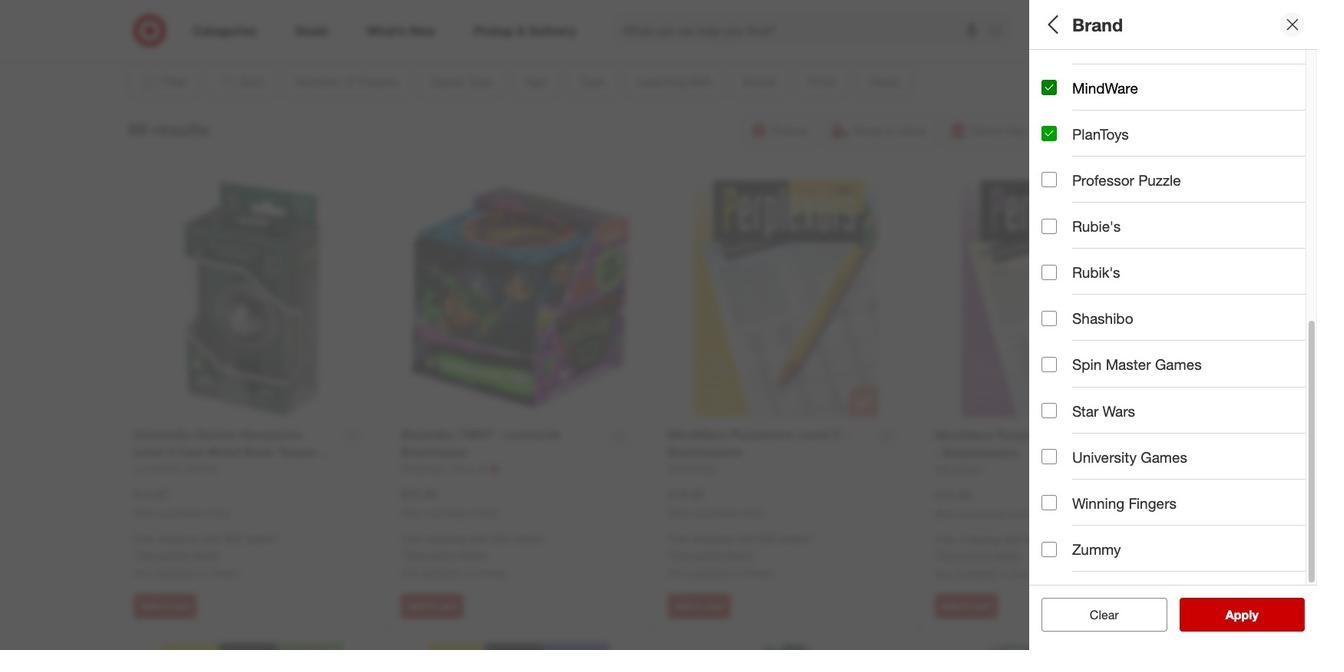 Task type: locate. For each thing, give the bounding box(es) containing it.
type down mindware
[[1087, 114, 1119, 132]]

creative up the 'professor puzzle'
[[1120, 134, 1160, 147]]

bepuzzled;
[[1143, 349, 1197, 362]]

creative inside learning skill coding; creative thinking; creativity; fine motor skills; gr
[[1083, 295, 1122, 308]]

of
[[1101, 60, 1115, 78]]

$14.87
[[134, 486, 170, 502]]

game
[[1042, 114, 1083, 132]]

0 horizontal spatial results
[[152, 118, 209, 139]]

shashibo
[[1072, 310, 1134, 327]]

Shashibo checkbox
[[1042, 311, 1057, 326]]

clear all
[[1082, 607, 1127, 623]]

apply.
[[192, 548, 221, 561], [459, 548, 488, 561], [726, 548, 755, 561], [993, 549, 1022, 562]]

type inside game type classic games; creative games
[[1087, 114, 1119, 132]]

motor
[[1246, 295, 1275, 308]]

number
[[1042, 60, 1097, 78]]

1 clear from the left
[[1082, 607, 1111, 623]]

type
[[1087, 114, 1119, 132], [1042, 222, 1074, 239]]

with
[[202, 532, 222, 545], [469, 532, 489, 545], [736, 532, 756, 545], [1003, 533, 1023, 546]]

purchased
[[160, 507, 204, 519], [427, 507, 471, 519], [694, 507, 738, 519], [961, 508, 1005, 519]]

creative inside game type classic games; creative games
[[1120, 134, 1160, 147]]

not
[[134, 567, 151, 580], [401, 567, 418, 580], [668, 567, 685, 580], [935, 567, 952, 580]]

games; inside type board games; brainteasers
[[1074, 241, 1111, 254]]

apply
[[1226, 607, 1259, 623]]

spin master games
[[1072, 356, 1202, 373]]

university games
[[1072, 448, 1188, 466]]

games
[[1163, 134, 1197, 147], [1155, 356, 1202, 373], [1141, 448, 1188, 466]]

0 vertical spatial type
[[1087, 114, 1119, 132]]

clear button
[[1042, 598, 1167, 632]]

price button
[[1042, 372, 1306, 426]]

clear inside button
[[1090, 607, 1119, 623]]

professor
[[1072, 171, 1135, 189]]

learning
[[1042, 275, 1103, 293]]

sold by button
[[1042, 534, 1306, 587]]

clear for clear
[[1090, 607, 1119, 623]]

2 vertical spatial games
[[1141, 448, 1188, 466]]

brand up sponsored
[[1072, 14, 1123, 35]]

0 vertical spatial results
[[152, 118, 209, 139]]

stores
[[210, 567, 239, 580], [477, 567, 507, 580], [744, 567, 774, 580], [1011, 567, 1041, 580]]

brand inside dialog
[[1072, 14, 1123, 35]]

educatio
[[1281, 349, 1317, 362]]

type up board
[[1042, 222, 1074, 239]]

clear for clear all
[[1082, 607, 1111, 623]]

1 horizontal spatial results
[[1235, 607, 1275, 623]]

0 vertical spatial creative
[[1120, 134, 1160, 147]]

1 horizontal spatial $16.95 when purchased online
[[935, 487, 1033, 519]]

$35
[[225, 532, 242, 545], [492, 532, 509, 545], [759, 532, 776, 545], [1026, 533, 1043, 546]]

mastermind
[[1072, 33, 1150, 50]]

results inside button
[[1235, 607, 1275, 623]]

number of players 1; 2
[[1042, 60, 1170, 93]]

professor puzzle
[[1072, 171, 1181, 189]]

winning
[[1072, 494, 1125, 512]]

1 vertical spatial games
[[1155, 356, 1202, 373]]

free shipping with $35 orders* * exclusions apply. not available in stores
[[134, 532, 280, 580], [401, 532, 547, 580], [668, 532, 814, 580], [935, 533, 1081, 580]]

shipping
[[158, 532, 199, 545], [425, 532, 466, 545], [692, 532, 733, 545], [959, 533, 1000, 546]]

$16.95 when purchased online
[[668, 486, 765, 519], [935, 487, 1033, 519]]

chuckle
[[1200, 349, 1239, 362]]

2 clear from the left
[[1090, 607, 1119, 623]]

free
[[134, 532, 155, 545], [401, 532, 422, 545], [668, 532, 689, 545], [935, 533, 956, 546]]

1 vertical spatial type
[[1042, 222, 1074, 239]]

0 vertical spatial games;
[[1079, 134, 1117, 147]]

all
[[1042, 14, 1063, 35]]

star
[[1072, 402, 1099, 420]]

in inside brand alice in wonderland; bepuzzled; chuckle & roar; educatio
[[1068, 349, 1076, 362]]

results right see
[[1235, 607, 1275, 623]]

0 horizontal spatial type
[[1042, 222, 1074, 239]]

1 vertical spatial brand
[[1042, 329, 1084, 347]]

in
[[1068, 349, 1076, 362], [198, 567, 207, 580], [466, 567, 474, 580], [733, 567, 741, 580], [1000, 567, 1008, 580]]

see results
[[1210, 607, 1275, 623]]

classic
[[1042, 134, 1077, 147]]

fine
[[1223, 295, 1243, 308]]

0 horizontal spatial $16.95 when purchased online
[[668, 486, 765, 519]]

creative up shashibo
[[1083, 295, 1122, 308]]

0 vertical spatial brand
[[1072, 14, 1123, 35]]

orders*
[[245, 532, 280, 545], [512, 532, 547, 545], [779, 532, 814, 545], [1046, 533, 1081, 546]]

What can we help you find? suggestions appear below search field
[[614, 14, 993, 48]]

exclusions apply. button
[[137, 547, 221, 563], [405, 547, 488, 563], [672, 547, 755, 563], [939, 548, 1022, 564]]

games; inside game type classic games; creative games
[[1079, 134, 1117, 147]]

brand for brand
[[1072, 14, 1123, 35]]

when inside $25.99 when purchased online
[[401, 507, 425, 519]]

MindWare checkbox
[[1042, 80, 1057, 95]]

search button
[[983, 14, 1020, 51]]

clear down by
[[1090, 607, 1119, 623]]

brand inside brand alice in wonderland; bepuzzled; chuckle & roar; educatio
[[1042, 329, 1084, 347]]

sold by
[[1042, 549, 1093, 567]]

1 vertical spatial creative
[[1083, 295, 1122, 308]]

1 horizontal spatial type
[[1087, 114, 1119, 132]]

roar;
[[1252, 349, 1278, 362]]

guest rating button
[[1042, 480, 1306, 534]]

Spin Master Games checkbox
[[1042, 357, 1057, 372]]

search
[[983, 24, 1020, 40]]

purchased inside $14.87 when purchased online
[[160, 507, 204, 519]]

games; down the rubie's
[[1074, 241, 1111, 254]]

Zummy checkbox
[[1042, 542, 1057, 557]]

see results button
[[1179, 598, 1305, 632]]

available
[[154, 567, 195, 580], [421, 567, 463, 580], [688, 567, 730, 580], [955, 567, 997, 580]]

Star Wars checkbox
[[1042, 403, 1057, 418]]

games;
[[1079, 134, 1117, 147], [1074, 241, 1111, 254]]

clear left all
[[1082, 607, 1111, 623]]

puzzle
[[1139, 171, 1181, 189]]

&
[[1242, 349, 1249, 362]]

$16.95
[[668, 486, 705, 502], [935, 487, 972, 503]]

brand
[[1072, 14, 1123, 35], [1042, 329, 1084, 347]]

rubie's
[[1072, 217, 1121, 235]]

1 vertical spatial results
[[1235, 607, 1275, 623]]

players
[[1119, 60, 1170, 78]]

guest rating
[[1042, 496, 1132, 513]]

results
[[152, 118, 209, 139], [1235, 607, 1275, 623]]

mindware
[[1072, 79, 1138, 96]]

results right 99
[[152, 118, 209, 139]]

0 vertical spatial games
[[1163, 134, 1197, 147]]

game type classic games; creative games
[[1042, 114, 1197, 147]]

games; right the classic
[[1079, 134, 1117, 147]]

clear inside "button"
[[1082, 607, 1111, 623]]

brand up the alice
[[1042, 329, 1084, 347]]

$14.87 when purchased online
[[134, 486, 231, 519]]

online
[[206, 507, 231, 519], [474, 507, 498, 519], [741, 507, 765, 519], [1008, 508, 1033, 519]]

wars
[[1103, 402, 1135, 420]]

when
[[134, 507, 157, 519], [401, 507, 425, 519], [668, 507, 692, 519], [935, 508, 959, 519]]

1 vertical spatial games;
[[1074, 241, 1111, 254]]

adult
[[1069, 188, 1094, 201]]



Task type: describe. For each thing, give the bounding box(es) containing it.
board
[[1042, 241, 1071, 254]]

thinking;
[[1125, 295, 1169, 308]]

skill
[[1107, 275, 1136, 293]]

rubik's
[[1072, 263, 1120, 281]]

alice
[[1042, 349, 1065, 362]]

1 horizontal spatial $16.95
[[935, 487, 972, 503]]

age kids; adult
[[1042, 168, 1094, 201]]

2
[[1054, 80, 1060, 93]]

gr
[[1309, 295, 1317, 308]]

master
[[1106, 356, 1151, 373]]

wonderland;
[[1079, 349, 1140, 362]]

type inside type board games; brainteasers
[[1042, 222, 1074, 239]]

games inside game type classic games; creative games
[[1163, 134, 1197, 147]]

brainteasers
[[1114, 241, 1174, 254]]

guest
[[1042, 496, 1083, 513]]

advertisement region
[[192, 0, 1113, 36]]

$25.99 when purchased online
[[401, 486, 498, 519]]

kids;
[[1042, 188, 1066, 201]]

all filters dialog
[[1029, 0, 1317, 650]]

brand dialog
[[1029, 0, 1317, 650]]

Rubie's checkbox
[[1042, 218, 1057, 234]]

online inside $25.99 when purchased online
[[474, 507, 498, 519]]

star wars
[[1072, 402, 1135, 420]]

creativity;
[[1172, 295, 1220, 308]]

PlanToys checkbox
[[1042, 126, 1057, 141]]

brand alice in wonderland; bepuzzled; chuckle & roar; educatio
[[1042, 329, 1317, 362]]

fingers
[[1129, 494, 1177, 512]]

plantoys
[[1072, 125, 1129, 143]]

university
[[1072, 448, 1137, 466]]

results for 99 results
[[152, 118, 209, 139]]

purchased inside $25.99 when purchased online
[[427, 507, 471, 519]]

filters
[[1068, 14, 1115, 35]]

results for see results
[[1235, 607, 1275, 623]]

when inside $14.87 when purchased online
[[134, 507, 157, 519]]

University Games checkbox
[[1042, 449, 1057, 465]]

apply button
[[1179, 598, 1305, 632]]

Rubik's checkbox
[[1042, 265, 1057, 280]]

1;
[[1042, 80, 1051, 93]]

winning fingers
[[1072, 494, 1177, 512]]

99
[[128, 118, 147, 139]]

sold
[[1042, 549, 1073, 567]]

all
[[1115, 607, 1127, 623]]

price
[[1042, 388, 1078, 406]]

see
[[1210, 607, 1232, 623]]

rating
[[1087, 496, 1132, 513]]

by
[[1077, 549, 1093, 567]]

Winning Fingers checkbox
[[1042, 495, 1057, 511]]

coding;
[[1042, 295, 1080, 308]]

deals button
[[1042, 426, 1306, 480]]

learning skill coding; creative thinking; creativity; fine motor skills; gr
[[1042, 275, 1317, 308]]

spin
[[1072, 356, 1102, 373]]

age
[[1042, 168, 1069, 185]]

all filters
[[1042, 14, 1115, 35]]

clear all button
[[1042, 598, 1167, 632]]

Professor Puzzle checkbox
[[1042, 172, 1057, 188]]

skills;
[[1278, 295, 1306, 308]]

type board games; brainteasers
[[1042, 222, 1174, 254]]

brand for brand alice in wonderland; bepuzzled; chuckle & roar; educatio
[[1042, 329, 1084, 347]]

deals
[[1042, 442, 1081, 460]]

online inside $14.87 when purchased online
[[206, 507, 231, 519]]

0 horizontal spatial $16.95
[[668, 486, 705, 502]]

99 results
[[128, 118, 209, 139]]

$25.99
[[401, 486, 437, 502]]

sponsored
[[1068, 37, 1113, 48]]

zummy
[[1072, 540, 1121, 558]]



Task type: vqa. For each thing, say whether or not it's contained in the screenshot.


